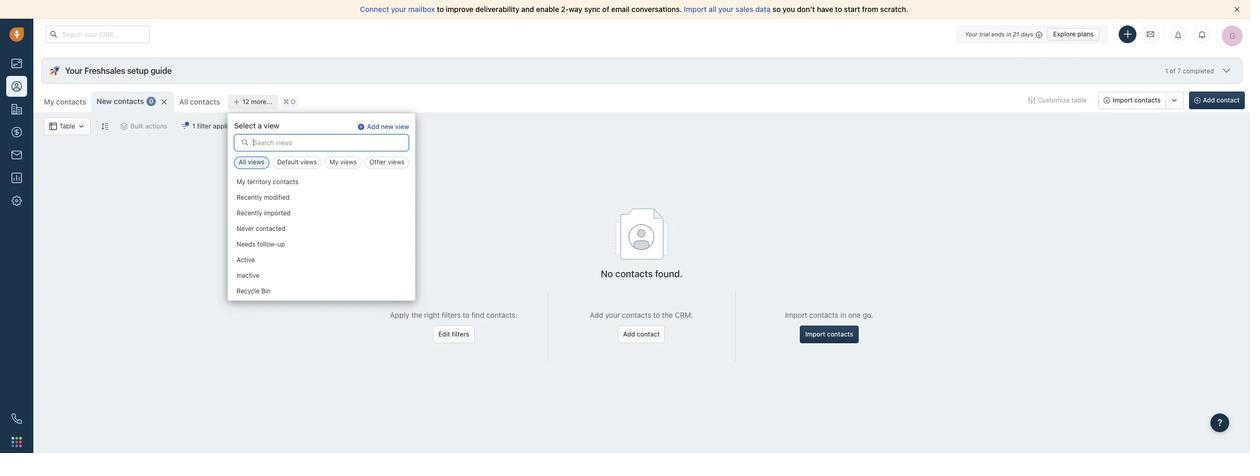 Task type: locate. For each thing, give the bounding box(es) containing it.
of left 7
[[1170, 67, 1176, 75]]

1 horizontal spatial container_wx8msf4aqz5i3rn1 image
[[1028, 97, 1035, 104]]

1 vertical spatial of
[[1170, 67, 1176, 75]]

0 horizontal spatial add contact button
[[618, 326, 665, 344]]

add contact
[[1203, 96, 1240, 104], [623, 331, 660, 339]]

2 the from the left
[[662, 311, 673, 320]]

my inside my views button
[[330, 159, 338, 166]]

your for your trial ends in 21 days
[[965, 30, 978, 37]]

0 vertical spatial add contact
[[1203, 96, 1240, 104]]

0 vertical spatial filters
[[442, 311, 461, 320]]

add contact button down add your contacts to the crm.
[[618, 326, 665, 344]]

1 horizontal spatial all
[[239, 159, 246, 166]]

no contacts found.
[[601, 269, 683, 280]]

container_wx8msf4aqz5i3rn1 image inside customize table button
[[1028, 97, 1035, 104]]

sales
[[736, 5, 754, 14]]

1 horizontal spatial my
[[237, 178, 246, 186]]

filters right the edit
[[452, 331, 469, 339]]

container_wx8msf4aqz5i3rn1 image
[[1028, 97, 1035, 104], [78, 123, 85, 130]]

completed
[[1183, 67, 1214, 75]]

12 more... button
[[228, 95, 278, 109]]

add contact button
[[1189, 92, 1245, 109], [618, 326, 665, 344]]

1 horizontal spatial view
[[395, 123, 409, 131]]

1 vertical spatial filters
[[452, 331, 469, 339]]

ends
[[992, 30, 1005, 37]]

all right 0 on the left of the page
[[179, 97, 188, 106]]

1 vertical spatial contact
[[637, 331, 660, 339]]

my contacts
[[44, 97, 86, 106]]

explore
[[1053, 30, 1076, 38]]

0 horizontal spatial the
[[411, 311, 422, 320]]

import contacts
[[1113, 96, 1161, 104], [805, 331, 853, 339]]

1 views from the left
[[248, 159, 265, 166]]

style_myh0__igzzd8unmi image
[[101, 123, 109, 130]]

0 vertical spatial of
[[602, 5, 609, 14]]

contact
[[1217, 96, 1240, 104], [637, 331, 660, 339]]

0 vertical spatial recently
[[237, 194, 262, 202]]

0 horizontal spatial container_wx8msf4aqz5i3rn1 image
[[78, 123, 85, 130]]

1 horizontal spatial 1
[[1165, 67, 1168, 75]]

other
[[370, 159, 386, 166]]

views left other
[[340, 159, 357, 166]]

import contacts button
[[1099, 92, 1166, 109], [800, 326, 859, 344]]

recently
[[237, 194, 262, 202], [237, 210, 262, 218]]

way
[[569, 5, 582, 14]]

1 vertical spatial your
[[65, 66, 82, 76]]

my down search views search field
[[330, 159, 338, 166]]

views right other
[[388, 159, 405, 166]]

0 horizontal spatial in
[[841, 311, 847, 320]]

0 vertical spatial contact
[[1217, 96, 1240, 104]]

21
[[1013, 30, 1019, 37]]

table button
[[44, 118, 91, 136]]

0 vertical spatial your
[[965, 30, 978, 37]]

0 horizontal spatial my
[[44, 97, 54, 106]]

my left territory
[[237, 178, 246, 186]]

sync
[[584, 5, 601, 14]]

your left freshsales
[[65, 66, 82, 76]]

1
[[1165, 67, 1168, 75], [192, 122, 195, 130]]

the left right
[[411, 311, 422, 320]]

in left 21
[[1007, 30, 1011, 37]]

new
[[381, 123, 394, 131]]

2 horizontal spatial container_wx8msf4aqz5i3rn1 image
[[181, 123, 188, 130]]

1 left 7
[[1165, 67, 1168, 75]]

0 vertical spatial add contact button
[[1189, 92, 1245, 109]]

2 vertical spatial my
[[237, 178, 246, 186]]

add contact button down completed
[[1189, 92, 1245, 109]]

container_wx8msf4aqz5i3rn1 image left customize
[[1028, 97, 1035, 104]]

0 horizontal spatial container_wx8msf4aqz5i3rn1 image
[[50, 123, 57, 130]]

0
[[149, 98, 153, 105]]

contacts.
[[486, 311, 518, 320]]

all down search icon
[[239, 159, 246, 166]]

recently up never
[[237, 210, 262, 218]]

needs
[[237, 241, 256, 249]]

filters
[[442, 311, 461, 320], [452, 331, 469, 339]]

0 horizontal spatial all
[[179, 97, 188, 106]]

0 vertical spatial import contacts
[[1113, 96, 1161, 104]]

so
[[773, 5, 781, 14]]

the
[[411, 311, 422, 320], [662, 311, 673, 320]]

2 views from the left
[[300, 159, 317, 166]]

container_wx8msf4aqz5i3rn1 image
[[50, 123, 57, 130], [121, 123, 128, 130], [181, 123, 188, 130]]

add contact down completed
[[1203, 96, 1240, 104]]

0 vertical spatial my
[[44, 97, 54, 106]]

other views button
[[365, 157, 409, 170]]

4 views from the left
[[388, 159, 405, 166]]

recently down territory
[[237, 194, 262, 202]]

1 horizontal spatial import contacts button
[[1099, 92, 1166, 109]]

to right mailbox
[[437, 5, 444, 14]]

your
[[391, 5, 406, 14], [718, 5, 734, 14], [605, 311, 620, 320]]

1 horizontal spatial the
[[662, 311, 673, 320]]

container_wx8msf4aqz5i3rn1 image left filter
[[181, 123, 188, 130]]

1 container_wx8msf4aqz5i3rn1 image from the left
[[50, 123, 57, 130]]

1 vertical spatial add contact
[[623, 331, 660, 339]]

1 recently from the top
[[237, 194, 262, 202]]

conversations.
[[632, 5, 682, 14]]

of
[[602, 5, 609, 14], [1170, 67, 1176, 75]]

1 horizontal spatial your
[[965, 30, 978, 37]]

1 horizontal spatial in
[[1007, 30, 1011, 37]]

0 horizontal spatial your
[[391, 5, 406, 14]]

container_wx8msf4aqz5i3rn1 image inside table dropdown button
[[78, 123, 85, 130]]

1 horizontal spatial import contacts
[[1113, 96, 1161, 104]]

your left mailbox
[[391, 5, 406, 14]]

no
[[601, 269, 613, 280]]

your left trial
[[965, 30, 978, 37]]

view
[[264, 121, 279, 130], [395, 123, 409, 131]]

inactive
[[237, 272, 260, 280]]

all views
[[239, 159, 265, 166]]

views for my views
[[340, 159, 357, 166]]

view right new
[[395, 123, 409, 131]]

0 vertical spatial all
[[179, 97, 188, 106]]

recycle bin
[[237, 288, 271, 296]]

3 views from the left
[[340, 159, 357, 166]]

view for add new view
[[395, 123, 409, 131]]

recycle
[[237, 288, 260, 296]]

container_wx8msf4aqz5i3rn1 image inside bulk actions button
[[121, 123, 128, 130]]

found.
[[655, 269, 683, 280]]

1 for 1 filter applied
[[192, 122, 195, 130]]

new
[[97, 97, 112, 106]]

contacts
[[1135, 96, 1161, 104], [114, 97, 144, 106], [56, 97, 86, 106], [190, 97, 220, 106], [273, 178, 299, 186], [615, 269, 653, 280], [622, 311, 651, 320], [809, 311, 839, 320], [827, 331, 853, 339]]

0 horizontal spatial add contact
[[623, 331, 660, 339]]

0 vertical spatial 1
[[1165, 67, 1168, 75]]

0 horizontal spatial view
[[264, 121, 279, 130]]

0 horizontal spatial contact
[[637, 331, 660, 339]]

imported
[[264, 210, 291, 218]]

1 vertical spatial all
[[239, 159, 246, 166]]

container_wx8msf4aqz5i3rn1 image inside 1 filter applied button
[[181, 123, 188, 130]]

connect your mailbox to improve deliverability and enable 2-way sync of email conversations. import all your sales data so you don't have to start from scratch.
[[360, 5, 908, 14]]

don't
[[797, 5, 815, 14]]

to left 'start'
[[835, 5, 842, 14]]

1 horizontal spatial container_wx8msf4aqz5i3rn1 image
[[121, 123, 128, 130]]

2 horizontal spatial my
[[330, 159, 338, 166]]

1 left filter
[[192, 122, 195, 130]]

views for default views
[[300, 159, 317, 166]]

0 horizontal spatial import contacts
[[805, 331, 853, 339]]

container_wx8msf4aqz5i3rn1 image left the table
[[50, 123, 57, 130]]

recently imported
[[237, 210, 291, 218]]

views up territory
[[248, 159, 265, 166]]

3 container_wx8msf4aqz5i3rn1 image from the left
[[181, 123, 188, 130]]

setup
[[127, 66, 149, 76]]

0 horizontal spatial import contacts button
[[800, 326, 859, 344]]

1 inside button
[[192, 122, 195, 130]]

add contact down add your contacts to the crm.
[[623, 331, 660, 339]]

the left crm.
[[662, 311, 673, 320]]

to left find
[[463, 311, 470, 320]]

my for my views
[[330, 159, 338, 166]]

mailbox
[[408, 5, 435, 14]]

all inside button
[[239, 159, 246, 166]]

import contacts in one go.
[[785, 311, 874, 320]]

all for all contacts
[[179, 97, 188, 106]]

freshsales
[[84, 66, 125, 76]]

views right the default at left
[[300, 159, 317, 166]]

view right a
[[264, 121, 279, 130]]

container_wx8msf4aqz5i3rn1 image left the bulk
[[121, 123, 128, 130]]

0 vertical spatial container_wx8msf4aqz5i3rn1 image
[[1028, 97, 1035, 104]]

right
[[424, 311, 440, 320]]

filters right right
[[442, 311, 461, 320]]

views for other views
[[388, 159, 405, 166]]

1 vertical spatial recently
[[237, 210, 262, 218]]

1 vertical spatial 1
[[192, 122, 195, 130]]

import inside group
[[1113, 96, 1133, 104]]

filters inside button
[[452, 331, 469, 339]]

2 container_wx8msf4aqz5i3rn1 image from the left
[[121, 123, 128, 130]]

1 vertical spatial my
[[330, 159, 338, 166]]

my up table dropdown button
[[44, 97, 54, 106]]

in left one
[[841, 311, 847, 320]]

0 horizontal spatial 1
[[192, 122, 195, 130]]

new contacts link
[[97, 96, 144, 107]]

1 horizontal spatial your
[[605, 311, 620, 320]]

to
[[437, 5, 444, 14], [835, 5, 842, 14], [463, 311, 470, 320], [653, 311, 660, 320]]

all for all views
[[239, 159, 246, 166]]

my views button
[[325, 157, 361, 170]]

table
[[59, 123, 75, 131]]

1 horizontal spatial add contact
[[1203, 96, 1240, 104]]

other views
[[370, 159, 405, 166]]

1 vertical spatial add contact button
[[618, 326, 665, 344]]

all contacts button
[[174, 92, 225, 113], [179, 97, 220, 106]]

your right all
[[718, 5, 734, 14]]

0 horizontal spatial your
[[65, 66, 82, 76]]

2 recently from the top
[[237, 210, 262, 218]]

email image
[[1147, 30, 1154, 39]]

1 vertical spatial container_wx8msf4aqz5i3rn1 image
[[78, 123, 85, 130]]

all
[[709, 5, 717, 14]]

of right sync on the top left of page
[[602, 5, 609, 14]]

recently for recently imported
[[237, 210, 262, 218]]

container_wx8msf4aqz5i3rn1 image inside table dropdown button
[[50, 123, 57, 130]]

container_wx8msf4aqz5i3rn1 image right the table
[[78, 123, 85, 130]]

modified
[[264, 194, 290, 202]]

your down no
[[605, 311, 620, 320]]

explore plans link
[[1048, 28, 1100, 40]]

freshworks switcher image
[[11, 438, 22, 448]]

⌘ o
[[283, 98, 296, 106]]

customize table button
[[1021, 92, 1094, 109]]



Task type: describe. For each thing, give the bounding box(es) containing it.
add down no
[[590, 311, 603, 320]]

enable
[[536, 5, 559, 14]]

add new view
[[367, 123, 409, 131]]

contacts inside group
[[1135, 96, 1161, 104]]

applied
[[213, 122, 235, 130]]

new contacts 0
[[97, 97, 153, 106]]

my for my contacts
[[44, 97, 54, 106]]

and
[[521, 5, 534, 14]]

my for my territory contacts
[[237, 178, 246, 186]]

1 for 1 of 7 completed
[[1165, 67, 1168, 75]]

1 filter applied button
[[174, 118, 242, 136]]

my territory contacts
[[237, 178, 299, 186]]

add down completed
[[1203, 96, 1215, 104]]

1 of 7 completed
[[1165, 67, 1214, 75]]

recently for recently modified
[[237, 194, 262, 202]]

data
[[755, 5, 771, 14]]

a
[[258, 121, 262, 130]]

bulk
[[130, 122, 144, 130]]

0 vertical spatial in
[[1007, 30, 1011, 37]]

7
[[1178, 67, 1181, 75]]

1 vertical spatial import contacts button
[[800, 326, 859, 344]]

your for connect your mailbox to improve deliverability and enable 2-way sync of email conversations. import all your sales data so you don't have to start from scratch.
[[391, 5, 406, 14]]

apply
[[390, 311, 409, 320]]

Search your CRM... text field
[[46, 26, 150, 43]]

add down add your contacts to the crm.
[[623, 331, 635, 339]]

find
[[472, 311, 484, 320]]

you
[[783, 5, 795, 14]]

my views
[[330, 159, 357, 166]]

go.
[[863, 311, 874, 320]]

deliverability
[[475, 5, 519, 14]]

container_wx8msf4aqz5i3rn1 image for bulk actions
[[121, 123, 128, 130]]

bin
[[262, 288, 271, 296]]

2-
[[561, 5, 569, 14]]

guide
[[151, 66, 172, 76]]

connect
[[360, 5, 389, 14]]

o
[[291, 98, 296, 106]]

1 the from the left
[[411, 311, 422, 320]]

default
[[277, 159, 299, 166]]

bulk actions button
[[114, 118, 174, 136]]

your freshsales setup guide
[[65, 66, 172, 76]]

add left new
[[367, 123, 379, 131]]

all contacts
[[179, 97, 220, 106]]

import all your sales data link
[[684, 5, 773, 14]]

have
[[817, 5, 833, 14]]

email
[[611, 5, 630, 14]]

follow-
[[257, 241, 278, 249]]

scratch.
[[880, 5, 908, 14]]

never
[[237, 225, 254, 233]]

Search views search field
[[235, 135, 409, 151]]

bulk actions
[[130, 122, 167, 130]]

default views
[[277, 159, 317, 166]]

up
[[278, 241, 285, 249]]

apply the right filters to find contacts.
[[390, 311, 518, 320]]

2 horizontal spatial your
[[718, 5, 734, 14]]

edit
[[438, 331, 450, 339]]

recently modified
[[237, 194, 290, 202]]

edit filters button
[[433, 326, 475, 344]]

select a view
[[234, 121, 279, 130]]

search image
[[241, 139, 249, 147]]

contacted
[[256, 225, 286, 233]]

views for all views
[[248, 159, 265, 166]]

phone element
[[6, 409, 27, 430]]

filter
[[197, 122, 211, 130]]

table
[[1072, 96, 1087, 104]]

1 horizontal spatial add contact button
[[1189, 92, 1245, 109]]

plans
[[1078, 30, 1094, 38]]

connect your mailbox link
[[360, 5, 437, 14]]

needs follow-up
[[237, 241, 285, 249]]

edit filters
[[438, 331, 469, 339]]

import contacts inside group
[[1113, 96, 1161, 104]]

0 vertical spatial import contacts button
[[1099, 92, 1166, 109]]

actions
[[145, 122, 167, 130]]

1 vertical spatial import contacts
[[805, 331, 853, 339]]

default views button
[[273, 157, 322, 170]]

1 horizontal spatial of
[[1170, 67, 1176, 75]]

your for your freshsales setup guide
[[65, 66, 82, 76]]

crm.
[[675, 311, 693, 320]]

1 vertical spatial in
[[841, 311, 847, 320]]

import contacts group
[[1099, 92, 1184, 109]]

1 horizontal spatial contact
[[1217, 96, 1240, 104]]

close image
[[1235, 7, 1240, 12]]

customize
[[1038, 96, 1070, 104]]

days
[[1021, 30, 1034, 37]]

your trial ends in 21 days
[[965, 30, 1034, 37]]

your for add your contacts to the crm.
[[605, 311, 620, 320]]

explore plans
[[1053, 30, 1094, 38]]

phone image
[[11, 414, 22, 425]]

start
[[844, 5, 860, 14]]

from
[[862, 5, 878, 14]]

customize table
[[1038, 96, 1087, 104]]

⌘
[[283, 98, 289, 106]]

1 filter applied
[[192, 122, 235, 130]]

12 more...
[[242, 98, 272, 106]]

to left crm.
[[653, 311, 660, 320]]

improve
[[446, 5, 474, 14]]

territory
[[247, 178, 271, 186]]

container_wx8msf4aqz5i3rn1 image for table
[[50, 123, 57, 130]]

add your contacts to the crm.
[[590, 311, 693, 320]]

view for select a view
[[264, 121, 279, 130]]

12
[[242, 98, 249, 106]]

select
[[234, 121, 256, 130]]

one
[[848, 311, 861, 320]]

0 horizontal spatial of
[[602, 5, 609, 14]]



Task type: vqa. For each thing, say whether or not it's contained in the screenshot.
middle My
yes



